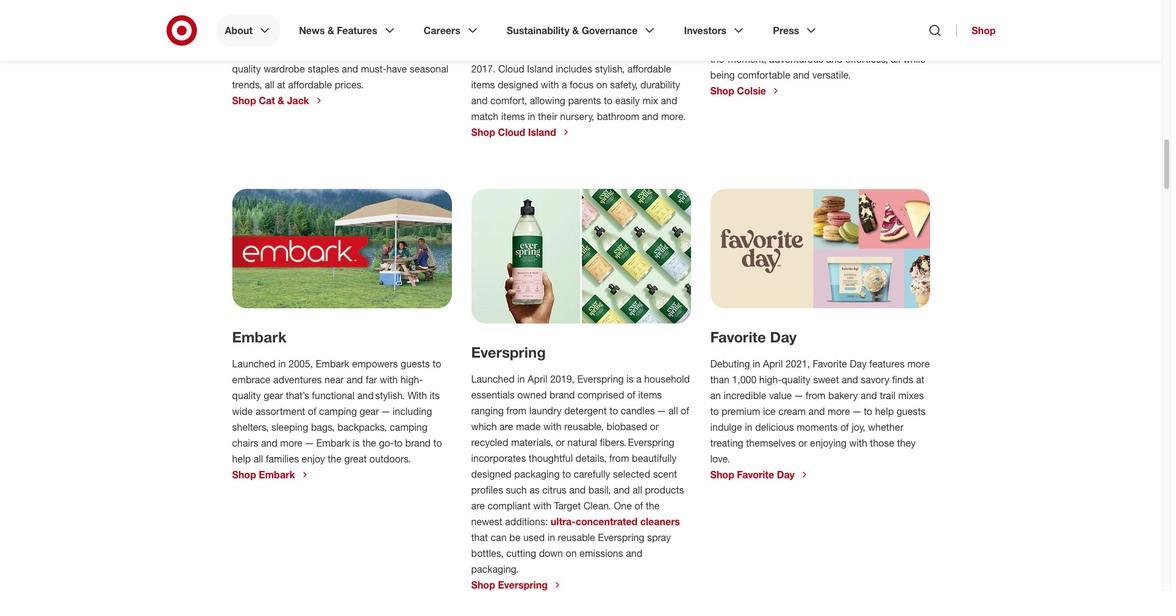 Task type: vqa. For each thing, say whether or not it's contained in the screenshot.
RECENTLY VIEWED JOBS
no



Task type: describe. For each thing, give the bounding box(es) containing it.
comprised
[[578, 389, 624, 401]]

1 vertical spatial day
[[850, 358, 867, 370]]

with
[[408, 390, 427, 402]]

assortment
[[256, 405, 305, 418]]

news & features
[[299, 24, 377, 37]]

0 horizontal spatial from
[[507, 405, 527, 417]]

1 vertical spatial cloud
[[498, 63, 524, 75]]

their
[[538, 110, 558, 123]]

that for stylish,
[[585, 47, 602, 59]]

packaging
[[514, 469, 560, 481]]

sustainability & governance link
[[498, 15, 666, 46]]

help inside debuting in april 2021, favorite day features more than 1,000 high-quality sweet and savory finds at an incredible value — from bakery and trail mixes to premium ice cream and more — to help guests indulge in delicious moments of joy, whether treating themselves or enjoying with those they love. shop favorite day
[[875, 405, 894, 418]]

in left may
[[648, 47, 655, 59]]

may
[[658, 47, 676, 59]]

— up joy,
[[853, 405, 861, 418]]

citrus
[[543, 484, 567, 497]]

and up more. at the top of the page
[[661, 95, 677, 107]]

embark up near
[[316, 358, 349, 370]]

brand inside launched in 2005, embark empowers guests to embrace adventures near and far with high- quality gear that's functional and stylish. with its wide assortment of camping gear — including shelters, sleeping bags, backpacks, camping chairs and more — embark is the go-to brand to help all families enjoy the great outdoors. shop embark
[[405, 437, 431, 449]]

go-
[[379, 437, 394, 449]]

apparel
[[256, 47, 289, 59]]

0 vertical spatial island
[[500, 31, 526, 43]]

and down adventurous
[[793, 69, 810, 81]]

those
[[870, 437, 895, 449]]

0 vertical spatial cat
[[232, 1, 256, 20]]

premium
[[722, 405, 760, 418]]

governance
[[582, 24, 638, 37]]

adventurous
[[769, 53, 824, 65]]

sleeping
[[272, 421, 308, 434]]

all down the selected
[[633, 484, 642, 497]]

allowing
[[530, 95, 566, 107]]

2 vertical spatial are
[[471, 500, 485, 512]]

1 vertical spatial island
[[527, 63, 553, 75]]

details,
[[576, 453, 607, 465]]

quality inside debuting in april 2021, favorite day features more than 1,000 high-quality sweet and savory finds at an incredible value — from bakery and trail mixes to premium ice cream and more — to help guests indulge in delicious moments of joy, whether treating themselves or enjoying with those they love. shop favorite day
[[782, 374, 811, 386]]

1 horizontal spatial camping
[[390, 421, 428, 434]]

which
[[471, 421, 497, 433]]

— up cream
[[795, 390, 803, 402]]

accessories
[[311, 47, 363, 59]]

1 horizontal spatial the
[[362, 437, 376, 449]]

2 vertical spatial cloud
[[498, 126, 525, 138]]

the inside launched in april 2019, everspring is a household essentials owned brand comprised of items ranging from laundry detergent to candles — all of which are made with reusable, biobased or recycled materials, or natural fibers. everspring incorporates thoughtful details, from beautifully designed packaging to carefully selected scent profiles such as citrus and basil, and all products are compliant with target clean. one of the newest additions:
[[646, 500, 660, 512]]

with down laundry
[[544, 421, 562, 433]]

layette
[[554, 47, 583, 59]]

and down mix
[[642, 110, 659, 123]]

and up target
[[569, 484, 586, 497]]

and up families
[[261, 437, 278, 449]]

to down an at the right of page
[[710, 405, 719, 418]]

launched inside launched in april 2019, everspring is a household essentials owned brand comprised of items ranging from laundry detergent to candles — all of which are made with reusable, biobased or recycled materials, or natural fibers. everspring incorporates thoughtful details, from beautifully designed packaging to carefully selected scent profiles such as citrus and basil, and all products are compliant with target clean. one of the newest additions:
[[471, 373, 515, 386]]

cat & jack
[[232, 1, 308, 20]]

in inside launched in march 2019, colsie offers guests intimates, lounge and sleepwear styles that are of- the-moment, adventurous and effortless, all while being comfortable and versatile. shop colsie
[[757, 21, 764, 34]]

comfortable
[[738, 69, 791, 81]]

embark up embrace
[[232, 328, 287, 346]]

treating
[[710, 437, 744, 449]]

to down comprised
[[610, 405, 618, 417]]

and up "one"
[[614, 484, 630, 497]]

of up candles
[[627, 389, 636, 401]]

embark down bags,
[[316, 437, 350, 449]]

household
[[644, 373, 690, 386]]

0 vertical spatial favorite
[[710, 328, 766, 346]]

styles
[[854, 37, 879, 49]]

to up citrus
[[563, 469, 571, 481]]

a left collection
[[539, 31, 544, 43]]

2 vertical spatial from
[[609, 453, 629, 465]]

of down household on the right
[[681, 405, 689, 417]]

to inside cloud island is a collection of nursery décor, bedding, bath and layette that launched in may 2017. cloud island includes stylish, affordable items designed with a focus on safety, durability and comfort, allowing parents to easily mix and match items in their nursery, bathroom and more. shop cloud island
[[604, 95, 613, 107]]

near
[[325, 374, 344, 386]]

debuting in april 2021, favorite day features more than 1,000 high-quality sweet and savory finds at an incredible value — from bakery and trail mixes to premium ice cream and more — to help guests indulge in delicious moments of joy, whether treating themselves or enjoying with those they love. shop favorite day
[[710, 358, 930, 481]]

launched in 2005, embark empowers guests to embrace adventures near and far with high- quality gear that's functional and stylish. with its wide assortment of camping gear — including shelters, sleeping bags, backpacks, camping chairs and more — embark is the go-to brand to help all families enjoy the great outdoors. shop embark
[[232, 358, 442, 481]]

baby
[[232, 47, 254, 59]]

spray
[[647, 532, 671, 544]]

careers
[[424, 24, 461, 37]]

and up the moments
[[809, 405, 825, 418]]

ultra-concentrated cleaners link
[[551, 516, 680, 528]]

cloud island is a collection of nursery décor, bedding, bath and layette that launched in may 2017. cloud island includes stylish, affordable items designed with a focus on safety, durability and comfort, allowing parents to easily mix and match items in their nursery, bathroom and more. shop cloud island
[[471, 31, 686, 138]]

décor,
[[638, 31, 665, 43]]

2 horizontal spatial cat
[[336, 31, 351, 43]]

july
[[289, 31, 306, 43]]

on inside ultra-concentrated cleaners that can be used in reusable everspring spray bottles, cutting down on emissions and packaging. shop everspring
[[566, 548, 577, 560]]

affordable inside launched in july 2016, cat & jack is a kids' and baby apparel and accessories line featuring high- quality wardrobe staples and must-have seasonal trends, all at affordable prices. shop cat & jack
[[288, 79, 332, 91]]

1 vertical spatial items
[[501, 110, 525, 123]]

bath
[[512, 47, 532, 59]]

shop link
[[957, 24, 996, 37]]

joy,
[[852, 421, 866, 434]]

in inside launched in april 2019, everspring is a household essentials owned brand comprised of items ranging from laundry detergent to candles — all of which are made with reusable, biobased or recycled materials, or natural fibers. everspring incorporates thoughtful details, from beautifully designed packaging to carefully selected scent profiles such as citrus and basil, and all products are compliant with target clean. one of the newest additions:
[[517, 373, 525, 386]]

2 horizontal spatial more
[[908, 358, 930, 370]]

wide
[[232, 405, 253, 418]]

being
[[710, 69, 735, 81]]

guests inside debuting in april 2021, favorite day features more than 1,000 high-quality sweet and savory finds at an incredible value — from bakery and trail mixes to premium ice cream and more — to help guests indulge in delicious moments of joy, whether treating themselves or enjoying with those they love. shop favorite day
[[897, 405, 926, 418]]

quality inside launched in july 2016, cat & jack is a kids' and baby apparel and accessories line featuring high- quality wardrobe staples and must-have seasonal trends, all at affordable prices. shop cat & jack
[[232, 63, 261, 75]]

one
[[614, 500, 632, 512]]

while
[[903, 53, 926, 65]]

materials,
[[511, 437, 553, 449]]

kids'
[[404, 31, 423, 43]]

shop inside launched in 2005, embark empowers guests to embrace adventures near and far with high- quality gear that's functional and stylish. with its wide assortment of camping gear — including shelters, sleeping bags, backpacks, camping chairs and more — embark is the go-to brand to help all families enjoy the great outdoors. shop embark
[[232, 469, 256, 481]]

mix
[[643, 95, 658, 107]]

basil,
[[589, 484, 611, 497]]

in inside launched in july 2016, cat & jack is a kids' and baby apparel and accessories line featuring high- quality wardrobe staples and must-have seasonal trends, all at affordable prices. shop cat & jack
[[278, 31, 286, 43]]

shop inside ultra-concentrated cleaners that can be used in reusable everspring spray bottles, cutting down on emissions and packaging. shop everspring
[[471, 580, 495, 592]]

or inside debuting in april 2021, favorite day features more than 1,000 high-quality sweet and savory finds at an incredible value — from bakery and trail mixes to premium ice cream and more — to help guests indulge in delicious moments of joy, whether treating themselves or enjoying with those they love. shop favorite day
[[799, 437, 807, 449]]

2 vertical spatial day
[[777, 469, 795, 481]]

seasonal
[[410, 63, 449, 75]]

everspring down the cutting
[[498, 580, 548, 592]]

all down household on the right
[[669, 405, 678, 417]]

incorporates
[[471, 453, 526, 465]]

stylish,
[[595, 63, 625, 75]]

more inside launched in 2005, embark empowers guests to embrace adventures near and far with high- quality gear that's functional and stylish. with its wide assortment of camping gear — including shelters, sleeping bags, backpacks, camping chairs and more — embark is the go-to brand to help all families enjoy the great outdoors. shop embark
[[280, 437, 303, 449]]

scent
[[653, 469, 677, 481]]

from inside debuting in april 2021, favorite day features more than 1,000 high-quality sweet and savory finds at an incredible value — from bakery and trail mixes to premium ice cream and more — to help guests indulge in delicious moments of joy, whether treating themselves or enjoying with those they love. shop favorite day
[[806, 390, 826, 402]]

that's
[[286, 390, 309, 402]]

embrace
[[232, 374, 271, 386]]

packaging.
[[471, 564, 519, 576]]

to up its in the left of the page
[[433, 358, 441, 370]]

ultra-
[[551, 516, 576, 528]]

with down as
[[534, 500, 552, 512]]

2019, for sleepwear
[[797, 21, 822, 34]]

can
[[491, 532, 507, 544]]

empowers
[[352, 358, 398, 370]]

comfort,
[[490, 95, 527, 107]]

of right "one"
[[635, 500, 643, 512]]

trends,
[[232, 79, 262, 91]]

moments
[[797, 421, 838, 434]]

about
[[225, 24, 253, 37]]

sustainability
[[507, 24, 570, 37]]

have
[[387, 63, 407, 75]]

outdoors.
[[370, 453, 411, 465]]

2 vertical spatial island
[[528, 126, 556, 138]]

1 horizontal spatial more
[[828, 405, 850, 418]]

love.
[[710, 453, 730, 465]]

and up match on the top
[[471, 95, 488, 107]]

and up versatile.
[[826, 53, 843, 65]]

investors
[[684, 24, 727, 37]]

— down and stylish.
[[382, 405, 390, 418]]

in inside launched in 2005, embark empowers guests to embrace adventures near and far with high- quality gear that's functional and stylish. with its wide assortment of camping gear — including shelters, sleeping bags, backpacks, camping chairs and more — embark is the go-to brand to help all families enjoy the great outdoors. shop embark
[[278, 358, 286, 370]]

& for sustainability
[[572, 24, 579, 37]]

that for all
[[882, 37, 899, 49]]

compliant
[[488, 500, 531, 512]]

they
[[897, 437, 916, 449]]

high- inside launched in 2005, embark empowers guests to embrace adventures near and far with high- quality gear that's functional and stylish. with its wide assortment of camping gear — including shelters, sleeping bags, backpacks, camping chairs and more — embark is the go-to brand to help all families enjoy the great outdoors. shop embark
[[401, 374, 423, 386]]

shop inside debuting in april 2021, favorite day features more than 1,000 high-quality sweet and savory finds at an incredible value — from bakery and trail mixes to premium ice cream and more — to help guests indulge in delicious moments of joy, whether treating themselves or enjoying with those they love. shop favorite day
[[710, 469, 735, 481]]

incredible
[[724, 390, 767, 402]]

that inside ultra-concentrated cleaners that can be used in reusable everspring spray bottles, cutting down on emissions and packaging. shop everspring
[[471, 532, 488, 544]]

offers
[[854, 21, 879, 34]]

such
[[506, 484, 527, 497]]

and down july
[[292, 47, 308, 59]]

down
[[539, 548, 563, 560]]

everspring up essentials
[[471, 343, 546, 362]]

safety,
[[610, 79, 638, 91]]

0 vertical spatial colsie
[[824, 21, 852, 34]]

a group of people sitting at a picnic table by a lake image
[[232, 189, 452, 308]]

to up the outdoors.
[[394, 437, 403, 449]]

1 vertical spatial jack
[[363, 31, 383, 43]]

lounge
[[755, 37, 785, 49]]

products
[[645, 484, 684, 497]]

2005,
[[289, 358, 313, 370]]

designed inside launched in april 2019, everspring is a household essentials owned brand comprised of items ranging from laundry detergent to candles — all of which are made with reusable, biobased or recycled materials, or natural fibers. everspring incorporates thoughtful details, from beautifully designed packaging to carefully selected scent profiles such as citrus and basil, and all products are compliant with target clean. one of the newest additions:
[[471, 469, 512, 481]]

and right "bath"
[[534, 47, 551, 59]]

and down press
[[787, 37, 804, 49]]

to down its in the left of the page
[[433, 437, 442, 449]]

& up accessories
[[354, 31, 360, 43]]

families
[[266, 453, 299, 465]]

featuring
[[384, 47, 422, 59]]

1 horizontal spatial or
[[650, 421, 659, 433]]

on inside cloud island is a collection of nursery décor, bedding, bath and layette that launched in may 2017. cloud island includes stylish, affordable items designed with a focus on safety, durability and comfort, allowing parents to easily mix and match items in their nursery, bathroom and more. shop cloud island
[[597, 79, 608, 91]]

2017.
[[471, 63, 496, 75]]

an
[[710, 390, 721, 402]]

all inside launched in july 2016, cat & jack is a kids' and baby apparel and accessories line featuring high- quality wardrobe staples and must-have seasonal trends, all at affordable prices. shop cat & jack
[[265, 79, 274, 91]]

quality inside launched in 2005, embark empowers guests to embrace adventures near and far with high- quality gear that's functional and stylish. with its wide assortment of camping gear — including shelters, sleeping bags, backpacks, camping chairs and more — embark is the go-to brand to help all families enjoy the great outdoors. shop embark
[[232, 390, 261, 402]]

& for cat
[[260, 1, 270, 20]]

0 horizontal spatial the
[[328, 453, 342, 465]]



Task type: locate. For each thing, give the bounding box(es) containing it.
made
[[516, 421, 541, 433]]

0 horizontal spatial gear
[[264, 390, 283, 402]]

is inside launched in april 2019, everspring is a household essentials owned brand comprised of items ranging from laundry detergent to candles — all of which are made with reusable, biobased or recycled materials, or natural fibers. everspring incorporates thoughtful details, from beautifully designed packaging to carefully selected scent profiles such as citrus and basil, and all products are compliant with target clean. one of the newest additions:
[[627, 373, 634, 386]]

0 horizontal spatial at
[[277, 79, 285, 91]]

brand up laundry
[[550, 389, 575, 401]]

in inside ultra-concentrated cleaners that can be used in reusable everspring spray bottles, cutting down on emissions and packaging. shop everspring
[[548, 532, 555, 544]]

and right kids'
[[426, 31, 442, 43]]

nursery
[[602, 31, 635, 43]]

is inside launched in 2005, embark empowers guests to embrace adventures near and far with high- quality gear that's functional and stylish. with its wide assortment of camping gear — including shelters, sleeping bags, backpacks, camping chairs and more — embark is the go-to brand to help all families enjoy the great outdoors. shop embark
[[353, 437, 360, 449]]

a left kids'
[[396, 31, 401, 43]]

designed up comfort,
[[498, 79, 538, 91]]

0 horizontal spatial help
[[232, 453, 251, 465]]

to up joy,
[[864, 405, 873, 418]]

of up bags,
[[308, 405, 316, 418]]

2 vertical spatial guests
[[897, 405, 926, 418]]

all left while
[[891, 53, 901, 65]]

0 vertical spatial cloud
[[471, 31, 497, 43]]

features
[[870, 358, 905, 370]]

shop cat & jack link
[[232, 95, 324, 107]]

sweet
[[813, 374, 839, 386]]

themselves
[[746, 437, 796, 449]]

— inside launched in april 2019, everspring is a household essentials owned brand comprised of items ranging from laundry detergent to candles — all of which are made with reusable, biobased or recycled materials, or natural fibers. everspring incorporates thoughtful details, from beautifully designed packaging to carefully selected scent profiles such as citrus and basil, and all products are compliant with target clean. one of the newest additions:
[[658, 405, 666, 417]]

on down stylish,
[[597, 79, 608, 91]]

camping
[[319, 405, 357, 418], [390, 421, 428, 434]]

with inside launched in 2005, embark empowers guests to embrace adventures near and far with high- quality gear that's functional and stylish. with its wide assortment of camping gear — including shelters, sleeping bags, backpacks, camping chairs and more — embark is the go-to brand to help all families enjoy the great outdoors. shop embark
[[380, 374, 398, 386]]

help down chairs
[[232, 453, 251, 465]]

island down "bath"
[[527, 63, 553, 75]]

0 horizontal spatial high-
[[401, 374, 423, 386]]

the-
[[710, 53, 728, 65]]

0 horizontal spatial affordable
[[288, 79, 332, 91]]

— right candles
[[658, 405, 666, 417]]

0 horizontal spatial are
[[471, 500, 485, 512]]

cat up about
[[232, 1, 256, 20]]

shop cloud island link
[[471, 126, 571, 138]]

its
[[430, 390, 440, 402]]

1 vertical spatial guests
[[401, 358, 430, 370]]

indulge
[[710, 421, 742, 434]]

1 vertical spatial favorite
[[813, 358, 847, 370]]

1,000
[[732, 374, 757, 386]]

0 horizontal spatial brand
[[405, 437, 431, 449]]

bakery
[[828, 390, 858, 402]]

0 horizontal spatial cat
[[232, 1, 256, 20]]

in up the 1,000
[[753, 358, 760, 370]]

affordable
[[628, 63, 671, 75], [288, 79, 332, 91]]

ranging
[[471, 405, 504, 417]]

help inside launched in 2005, embark empowers guests to embrace adventures near and far with high- quality gear that's functional and stylish. with its wide assortment of camping gear — including shelters, sleeping bags, backpacks, camping chairs and more — embark is the go-to brand to help all families enjoy the great outdoors. shop embark
[[232, 453, 251, 465]]

at inside debuting in april 2021, favorite day features more than 1,000 high-quality sweet and savory finds at an incredible value — from bakery and trail mixes to premium ice cream and more — to help guests indulge in delicious moments of joy, whether treating themselves or enjoying with those they love. shop favorite day
[[916, 374, 925, 386]]

launched inside launched in march 2019, colsie offers guests intimates, lounge and sleepwear styles that are of- the-moment, adventurous and effortless, all while being comfortable and versatile. shop colsie
[[710, 21, 754, 34]]

launched for launched in july 2016, cat & jack is a kids' and baby apparel and accessories line featuring high- quality wardrobe staples and must-have seasonal trends, all at affordable prices.
[[232, 31, 276, 43]]

1 horizontal spatial at
[[916, 374, 925, 386]]

concentrated
[[576, 516, 638, 528]]

clean.
[[584, 500, 611, 512]]

and down savory
[[861, 390, 877, 402]]

a inside launched in april 2019, everspring is a household essentials owned brand comprised of items ranging from laundry detergent to candles — all of which are made with reusable, biobased or recycled materials, or natural fibers. everspring incorporates thoughtful details, from beautifully designed packaging to carefully selected scent profiles such as citrus and basil, and all products are compliant with target clean. one of the newest additions:
[[636, 373, 642, 386]]

favorite up debuting
[[710, 328, 766, 346]]

0 vertical spatial items
[[471, 79, 495, 91]]

includes
[[556, 63, 592, 75]]

2 vertical spatial cat
[[259, 95, 275, 107]]

2 horizontal spatial from
[[806, 390, 826, 402]]

1 vertical spatial affordable
[[288, 79, 332, 91]]

designed inside cloud island is a collection of nursery décor, bedding, bath and layette that launched in may 2017. cloud island includes stylish, affordable items designed with a focus on safety, durability and comfort, allowing parents to easily mix and match items in their nursery, bathroom and more. shop cloud island
[[498, 79, 538, 91]]

0 horizontal spatial camping
[[319, 405, 357, 418]]

2 vertical spatial favorite
[[737, 469, 774, 481]]

selected
[[613, 469, 650, 481]]

and left far
[[347, 374, 363, 386]]

affordable up durability
[[628, 63, 671, 75]]

2019, inside launched in april 2019, everspring is a household essentials owned brand comprised of items ranging from laundry detergent to candles — all of which are made with reusable, biobased or recycled materials, or natural fibers. everspring incorporates thoughtful details, from beautifully designed packaging to carefully selected scent profiles such as citrus and basil, and all products are compliant with target clean. one of the newest additions:
[[550, 373, 575, 386]]

shop inside launched in july 2016, cat & jack is a kids' and baby apparel and accessories line featuring high- quality wardrobe staples and must-have seasonal trends, all at affordable prices. shop cat & jack
[[232, 95, 256, 107]]

launched inside launched in 2005, embark empowers guests to embrace adventures near and far with high- quality gear that's functional and stylish. with its wide assortment of camping gear — including shelters, sleeping bags, backpacks, camping chairs and more — embark is the go-to brand to help all families enjoy the great outdoors. shop embark
[[232, 358, 276, 370]]

high- inside launched in july 2016, cat & jack is a kids' and baby apparel and accessories line featuring high- quality wardrobe staples and must-have seasonal trends, all at affordable prices. shop cat & jack
[[425, 47, 447, 59]]

shop inside launched in march 2019, colsie offers guests intimates, lounge and sleepwear styles that are of- the-moment, adventurous and effortless, all while being comfortable and versatile. shop colsie
[[710, 85, 735, 97]]

favorite up sweet in the right of the page
[[813, 358, 847, 370]]

—
[[795, 390, 803, 402], [658, 405, 666, 417], [382, 405, 390, 418], [853, 405, 861, 418], [305, 437, 314, 449]]

1 horizontal spatial affordable
[[628, 63, 671, 75]]

island up "bath"
[[500, 31, 526, 43]]

launched in july 2016, cat & jack is a kids' and baby apparel and accessories line featuring high- quality wardrobe staples and must-have seasonal trends, all at affordable prices. shop cat & jack
[[232, 31, 449, 107]]

0 vertical spatial brand
[[550, 389, 575, 401]]

enjoy
[[302, 453, 325, 465]]

everspring inside launched in april 2019, everspring is a household essentials owned brand comprised of items ranging from laundry detergent to candles — all of which are made with reusable, biobased or recycled materials, or natural fibers. everspring incorporates thoughtful details, from beautifully designed packaging to carefully selected scent profiles such as citrus and basil, and all products are compliant with target clean. one of the newest additions:
[[577, 373, 624, 386]]

april left '2021,'
[[763, 358, 783, 370]]

1 horizontal spatial colsie
[[824, 21, 852, 34]]

more down sleeping
[[280, 437, 303, 449]]

sleepwear
[[807, 37, 851, 49]]

gear up the assortment
[[264, 390, 283, 402]]

— up enjoy in the left bottom of the page
[[305, 437, 314, 449]]

investors link
[[676, 15, 755, 46]]

is up candles
[[627, 373, 634, 386]]

2019,
[[797, 21, 822, 34], [550, 373, 575, 386]]

guests inside launched in 2005, embark empowers guests to embrace adventures near and far with high- quality gear that's functional and stylish. with its wide assortment of camping gear — including shelters, sleeping bags, backpacks, camping chairs and more — embark is the go-to brand to help all families enjoy the great outdoors. shop embark
[[401, 358, 430, 370]]

jack down the wardrobe
[[287, 95, 309, 107]]

jack up the line
[[363, 31, 383, 43]]

1 vertical spatial the
[[328, 453, 342, 465]]

ice
[[763, 405, 776, 418]]

shop inside cloud island is a collection of nursery décor, bedding, bath and layette that launched in may 2017. cloud island includes stylish, affordable items designed with a focus on safety, durability and comfort, allowing parents to easily mix and match items in their nursery, bathroom and more. shop cloud island
[[471, 126, 495, 138]]

2 horizontal spatial or
[[799, 437, 807, 449]]

thoughtful
[[529, 453, 573, 465]]

1 horizontal spatial high-
[[425, 47, 447, 59]]

1 horizontal spatial on
[[597, 79, 608, 91]]

text image
[[710, 189, 930, 308]]

1 vertical spatial more
[[828, 405, 850, 418]]

& up apparel
[[260, 1, 270, 20]]

of inside cloud island is a collection of nursery décor, bedding, bath and layette that launched in may 2017. cloud island includes stylish, affordable items designed with a focus on safety, durability and comfort, allowing parents to easily mix and match items in their nursery, bathroom and more. shop cloud island
[[591, 31, 600, 43]]

guests
[[882, 21, 911, 34], [401, 358, 430, 370], [897, 405, 926, 418]]

in down premium
[[745, 421, 753, 434]]

or
[[650, 421, 659, 433], [556, 437, 565, 449], [799, 437, 807, 449]]

cloud up the "bedding,"
[[471, 31, 497, 43]]

of
[[591, 31, 600, 43], [627, 389, 636, 401], [681, 405, 689, 417], [308, 405, 316, 418], [841, 421, 849, 434], [635, 500, 643, 512]]

line
[[366, 47, 381, 59]]

0 vertical spatial are
[[901, 37, 915, 49]]

launched up intimates,
[[710, 21, 754, 34]]

1 horizontal spatial april
[[763, 358, 783, 370]]

a hand holding a bottle of perfume image
[[471, 189, 691, 324]]

items inside launched in april 2019, everspring is a household essentials owned brand comprised of items ranging from laundry detergent to candles — all of which are made with reusable, biobased or recycled materials, or natural fibers. everspring incorporates thoughtful details, from beautifully designed packaging to carefully selected scent profiles such as citrus and basil, and all products are compliant with target clean. one of the newest additions:
[[638, 389, 662, 401]]

bottles,
[[471, 548, 504, 560]]

cloud
[[471, 31, 497, 43], [498, 63, 524, 75], [498, 126, 525, 138]]

1 vertical spatial cat
[[336, 31, 351, 43]]

are left of- on the right of the page
[[901, 37, 915, 49]]

cat down trends,
[[259, 95, 275, 107]]

in up 'lounge'
[[757, 21, 764, 34]]

0 vertical spatial help
[[875, 405, 894, 418]]

is up "bath"
[[529, 31, 536, 43]]

launched for launched in march 2019, colsie offers guests intimates, lounge and sleepwear styles that are of- the-moment, adventurous and effortless, all while being comfortable and versatile.
[[710, 21, 754, 34]]

0 vertical spatial affordable
[[628, 63, 671, 75]]

launched for launched in 2005, embark empowers guests to embrace adventures near and far with high- quality gear that's functional and stylish. with its wide assortment of camping gear — including shelters, sleeping bags, backpacks, camping chairs and more — embark is the go-to brand to help all families enjoy the great outdoors.
[[232, 358, 276, 370]]

1 vertical spatial gear
[[360, 405, 379, 418]]

launched up embrace
[[232, 358, 276, 370]]

island down their on the top left
[[528, 126, 556, 138]]

wardrobe
[[264, 63, 305, 75]]

1 vertical spatial colsie
[[737, 85, 766, 97]]

enjoying
[[810, 437, 847, 449]]

2 horizontal spatial that
[[882, 37, 899, 49]]

on down reusable at bottom
[[566, 548, 577, 560]]

2 horizontal spatial items
[[638, 389, 662, 401]]

0 horizontal spatial 2019,
[[550, 373, 575, 386]]

colsie down comfortable at the right top
[[737, 85, 766, 97]]

the left go- at the bottom
[[362, 437, 376, 449]]

launched up essentials
[[471, 373, 515, 386]]

embark
[[232, 328, 287, 346], [316, 358, 349, 370], [316, 437, 350, 449], [259, 469, 295, 481]]

news & features link
[[290, 15, 405, 46]]

from up the selected
[[609, 453, 629, 465]]

2 horizontal spatial the
[[646, 500, 660, 512]]

cutting
[[506, 548, 536, 560]]

prices.
[[335, 79, 364, 91]]

far
[[366, 374, 377, 386]]

target
[[554, 500, 581, 512]]

shop embark link
[[232, 469, 310, 481]]

that up stylish,
[[585, 47, 602, 59]]

2021,
[[786, 358, 810, 370]]

2019, for brand
[[550, 373, 575, 386]]

0 horizontal spatial items
[[471, 79, 495, 91]]

focus
[[570, 79, 594, 91]]

that inside cloud island is a collection of nursery décor, bedding, bath and layette that launched in may 2017. cloud island includes stylish, affordable items designed with a focus on safety, durability and comfort, allowing parents to easily mix and match items in their nursery, bathroom and more. shop cloud island
[[585, 47, 602, 59]]

brand inside launched in april 2019, everspring is a household essentials owned brand comprised of items ranging from laundry detergent to candles — all of which are made with reusable, biobased or recycled materials, or natural fibers. everspring incorporates thoughtful details, from beautifully designed packaging to carefully selected scent profiles such as citrus and basil, and all products are compliant with target clean. one of the newest additions:
[[550, 389, 575, 401]]

0 horizontal spatial colsie
[[737, 85, 766, 97]]

all up the shop embark link
[[254, 453, 263, 465]]

april inside launched in april 2019, everspring is a household essentials owned brand comprised of items ranging from laundry detergent to candles — all of which are made with reusable, biobased or recycled materials, or natural fibers. everspring incorporates thoughtful details, from beautifully designed packaging to carefully selected scent profiles such as citrus and basil, and all products are compliant with target clean. one of the newest additions:
[[528, 373, 548, 386]]

brand right go- at the bottom
[[405, 437, 431, 449]]

0 horizontal spatial april
[[528, 373, 548, 386]]

1 horizontal spatial that
[[585, 47, 602, 59]]

1 horizontal spatial are
[[500, 421, 513, 433]]

0 vertical spatial april
[[763, 358, 783, 370]]

and up bakery
[[842, 374, 858, 386]]

1 horizontal spatial brand
[[550, 389, 575, 401]]

1 vertical spatial april
[[528, 373, 548, 386]]

launched
[[605, 47, 645, 59]]

1 horizontal spatial from
[[609, 453, 629, 465]]

in
[[757, 21, 764, 34], [278, 31, 286, 43], [648, 47, 655, 59], [528, 110, 535, 123], [278, 358, 286, 370], [753, 358, 760, 370], [517, 373, 525, 386], [745, 421, 753, 434], [548, 532, 555, 544]]

0 vertical spatial day
[[770, 328, 797, 346]]

with inside cloud island is a collection of nursery décor, bedding, bath and layette that launched in may 2017. cloud island includes stylish, affordable items designed with a focus on safety, durability and comfort, allowing parents to easily mix and match items in their nursery, bathroom and more. shop cloud island
[[541, 79, 559, 91]]

in up owned
[[517, 373, 525, 386]]

high- up value
[[759, 374, 782, 386]]

a left focus
[[562, 79, 567, 91]]

2 vertical spatial more
[[280, 437, 303, 449]]

natural
[[568, 437, 597, 449]]

cleaners
[[640, 516, 680, 528]]

0 vertical spatial camping
[[319, 405, 357, 418]]

1 vertical spatial at
[[916, 374, 925, 386]]

1 horizontal spatial cat
[[259, 95, 275, 107]]

a left household on the right
[[636, 373, 642, 386]]

ultra-concentrated cleaners that can be used in reusable everspring spray bottles, cutting down on emissions and packaging. shop everspring
[[471, 516, 680, 592]]

at
[[277, 79, 285, 91], [916, 374, 925, 386]]

april for 2021,
[[763, 358, 783, 370]]

everspring down ultra-concentrated cleaners link in the bottom of the page
[[598, 532, 645, 544]]

with
[[541, 79, 559, 91], [380, 374, 398, 386], [544, 421, 562, 433], [849, 437, 867, 449], [534, 500, 552, 512]]

whether
[[868, 421, 904, 434]]

to up bathroom
[[604, 95, 613, 107]]

adventures
[[273, 374, 322, 386]]

more down bakery
[[828, 405, 850, 418]]

designed up profiles
[[471, 469, 512, 481]]

and inside ultra-concentrated cleaners that can be used in reusable everspring spray bottles, cutting down on emissions and packaging. shop everspring
[[626, 548, 643, 560]]

0 horizontal spatial more
[[280, 437, 303, 449]]

or down the moments
[[799, 437, 807, 449]]

&
[[260, 1, 270, 20], [328, 24, 334, 37], [572, 24, 579, 37], [354, 31, 360, 43], [278, 95, 284, 107]]

0 horizontal spatial or
[[556, 437, 565, 449]]

all inside launched in march 2019, colsie offers guests intimates, lounge and sleepwear styles that are of- the-moment, adventurous and effortless, all while being comfortable and versatile. shop colsie
[[891, 53, 901, 65]]

items down comfort,
[[501, 110, 525, 123]]

debuting
[[710, 358, 750, 370]]

& right news
[[328, 24, 334, 37]]

great
[[344, 453, 367, 465]]

at right finds on the right bottom
[[916, 374, 925, 386]]

1 vertical spatial are
[[500, 421, 513, 433]]

that right styles
[[882, 37, 899, 49]]

gear up backpacks,
[[360, 405, 379, 418]]

1 horizontal spatial 2019,
[[797, 21, 822, 34]]

guests inside launched in march 2019, colsie offers guests intimates, lounge and sleepwear styles that are of- the-moment, adventurous and effortless, all while being comfortable and versatile. shop colsie
[[882, 21, 911, 34]]

quality down '2021,'
[[782, 374, 811, 386]]

quality up trends,
[[232, 63, 261, 75]]

high- up seasonal
[[425, 47, 447, 59]]

newest
[[471, 516, 503, 528]]

0 vertical spatial gear
[[264, 390, 283, 402]]

0 vertical spatial the
[[362, 437, 376, 449]]

0 vertical spatial from
[[806, 390, 826, 402]]

affordable inside cloud island is a collection of nursery décor, bedding, bath and layette that launched in may 2017. cloud island includes stylish, affordable items designed with a focus on safety, durability and comfort, allowing parents to easily mix and match items in their nursery, bathroom and more. shop cloud island
[[628, 63, 671, 75]]

1 horizontal spatial items
[[501, 110, 525, 123]]

collection
[[546, 31, 589, 43]]

affordable down staples
[[288, 79, 332, 91]]

more.
[[661, 110, 686, 123]]

is
[[386, 31, 393, 43], [529, 31, 536, 43], [627, 373, 634, 386], [353, 437, 360, 449]]

2019, up sleepwear
[[797, 21, 822, 34]]

with inside debuting in april 2021, favorite day features more than 1,000 high-quality sweet and savory finds at an incredible value — from bakery and trail mixes to premium ice cream and more — to help guests indulge in delicious moments of joy, whether treating themselves or enjoying with those they love. shop favorite day
[[849, 437, 867, 449]]

embark down families
[[259, 469, 295, 481]]

2 vertical spatial the
[[646, 500, 660, 512]]

0 horizontal spatial on
[[566, 548, 577, 560]]

bedding,
[[471, 47, 510, 59]]

savory
[[861, 374, 890, 386]]

owned
[[518, 389, 547, 401]]

& for news
[[328, 24, 334, 37]]

or up thoughtful
[[556, 437, 565, 449]]

2 vertical spatial items
[[638, 389, 662, 401]]

and right the emissions
[[626, 548, 643, 560]]

is inside cloud island is a collection of nursery décor, bedding, bath and layette that launched in may 2017. cloud island includes stylish, affordable items designed with a focus on safety, durability and comfort, allowing parents to easily mix and match items in their nursery, bathroom and more. shop cloud island
[[529, 31, 536, 43]]

and up prices.
[[342, 63, 358, 75]]

bags,
[[311, 421, 335, 434]]

cloud down match on the top
[[498, 126, 525, 138]]

1 vertical spatial from
[[507, 405, 527, 417]]

laundry
[[529, 405, 562, 417]]

intimates,
[[710, 37, 752, 49]]

0 vertical spatial more
[[908, 358, 930, 370]]

are inside launched in march 2019, colsie offers guests intimates, lounge and sleepwear styles that are of- the-moment, adventurous and effortless, all while being comfortable and versatile. shop colsie
[[901, 37, 915, 49]]

all inside launched in 2005, embark empowers guests to embrace adventures near and far with high- quality gear that's functional and stylish. with its wide assortment of camping gear — including shelters, sleeping bags, backpacks, camping chairs and more — embark is the go-to brand to help all families enjoy the great outdoors. shop embark
[[254, 453, 263, 465]]

or down candles
[[650, 421, 659, 433]]

jack up july
[[275, 1, 308, 20]]

shop colsie link
[[710, 85, 781, 97]]

2 horizontal spatial high-
[[759, 374, 782, 386]]

functional
[[312, 390, 355, 402]]

day down themselves
[[777, 469, 795, 481]]

1 vertical spatial on
[[566, 548, 577, 560]]

sustainability & governance
[[507, 24, 638, 37]]

on
[[597, 79, 608, 91], [566, 548, 577, 560]]

1 vertical spatial help
[[232, 453, 251, 465]]

2 vertical spatial quality
[[232, 390, 261, 402]]

durability
[[641, 79, 680, 91]]

april inside debuting in april 2021, favorite day features more than 1,000 high-quality sweet and savory finds at an incredible value — from bakery and trail mixes to premium ice cream and more — to help guests indulge in delicious moments of joy, whether treating themselves or enjoying with those they love. shop favorite day
[[763, 358, 783, 370]]

1 vertical spatial camping
[[390, 421, 428, 434]]

0 vertical spatial quality
[[232, 63, 261, 75]]

high- inside debuting in april 2021, favorite day features more than 1,000 high-quality sweet and savory finds at an incredible value — from bakery and trail mixes to premium ice cream and more — to help guests indulge in delicious moments of joy, whether treating themselves or enjoying with those they love. shop favorite day
[[759, 374, 782, 386]]

1 vertical spatial brand
[[405, 437, 431, 449]]

launched inside launched in july 2016, cat & jack is a kids' and baby apparel and accessories line featuring high- quality wardrobe staples and must-have seasonal trends, all at affordable prices. shop cat & jack
[[232, 31, 276, 43]]

of left nursery
[[591, 31, 600, 43]]

of inside launched in 2005, embark empowers guests to embrace adventures near and far with high- quality gear that's functional and stylish. with its wide assortment of camping gear — including shelters, sleeping bags, backpacks, camping chairs and more — embark is the go-to brand to help all families enjoy the great outdoors. shop embark
[[308, 405, 316, 418]]

from down sweet in the right of the page
[[806, 390, 826, 402]]

april for 2019,
[[528, 373, 548, 386]]

1 horizontal spatial help
[[875, 405, 894, 418]]

versatile.
[[813, 69, 851, 81]]

0 vertical spatial jack
[[275, 1, 308, 20]]

cloud down "bath"
[[498, 63, 524, 75]]

that inside launched in march 2019, colsie offers guests intimates, lounge and sleepwear styles that are of- the-moment, adventurous and effortless, all while being comfortable and versatile. shop colsie
[[882, 37, 899, 49]]

of inside debuting in april 2021, favorite day features more than 1,000 high-quality sweet and savory finds at an incredible value — from bakery and trail mixes to premium ice cream and more — to help guests indulge in delicious moments of joy, whether treating themselves or enjoying with those they love. shop favorite day
[[841, 421, 849, 434]]

in left their on the top left
[[528, 110, 535, 123]]

chairs
[[232, 437, 258, 449]]

more
[[908, 358, 930, 370], [828, 405, 850, 418], [280, 437, 303, 449]]

0 vertical spatial 2019,
[[797, 21, 822, 34]]

items down 2017. on the top left
[[471, 79, 495, 91]]

1 horizontal spatial gear
[[360, 405, 379, 418]]

are
[[901, 37, 915, 49], [500, 421, 513, 433], [471, 500, 485, 512]]

carefully
[[574, 469, 610, 481]]

day up '2021,'
[[770, 328, 797, 346]]

at inside launched in july 2016, cat & jack is a kids' and baby apparel and accessories line featuring high- quality wardrobe staples and must-have seasonal trends, all at affordable prices. shop cat & jack
[[277, 79, 285, 91]]

cat up accessories
[[336, 31, 351, 43]]

favorite
[[710, 328, 766, 346], [813, 358, 847, 370], [737, 469, 774, 481]]

delicious
[[755, 421, 794, 434]]

2019, up laundry
[[550, 373, 575, 386]]

high- up 'with'
[[401, 374, 423, 386]]

careers link
[[415, 15, 489, 46]]

& down the wardrobe
[[278, 95, 284, 107]]

a inside launched in july 2016, cat & jack is a kids' and baby apparel and accessories line featuring high- quality wardrobe staples and must-have seasonal trends, all at affordable prices. shop cat & jack
[[396, 31, 401, 43]]

0 horizontal spatial that
[[471, 532, 488, 544]]

detergent
[[565, 405, 607, 417]]

2 vertical spatial jack
[[287, 95, 309, 107]]

is inside launched in july 2016, cat & jack is a kids' and baby apparel and accessories line featuring high- quality wardrobe staples and must-have seasonal trends, all at affordable prices. shop cat & jack
[[386, 31, 393, 43]]

0 vertical spatial guests
[[882, 21, 911, 34]]

emissions
[[580, 548, 623, 560]]

1 vertical spatial 2019,
[[550, 373, 575, 386]]

1 vertical spatial designed
[[471, 469, 512, 481]]

0 vertical spatial on
[[597, 79, 608, 91]]

2019, inside launched in march 2019, colsie offers guests intimates, lounge and sleepwear styles that are of- the-moment, adventurous and effortless, all while being comfortable and versatile. shop colsie
[[797, 21, 822, 34]]



